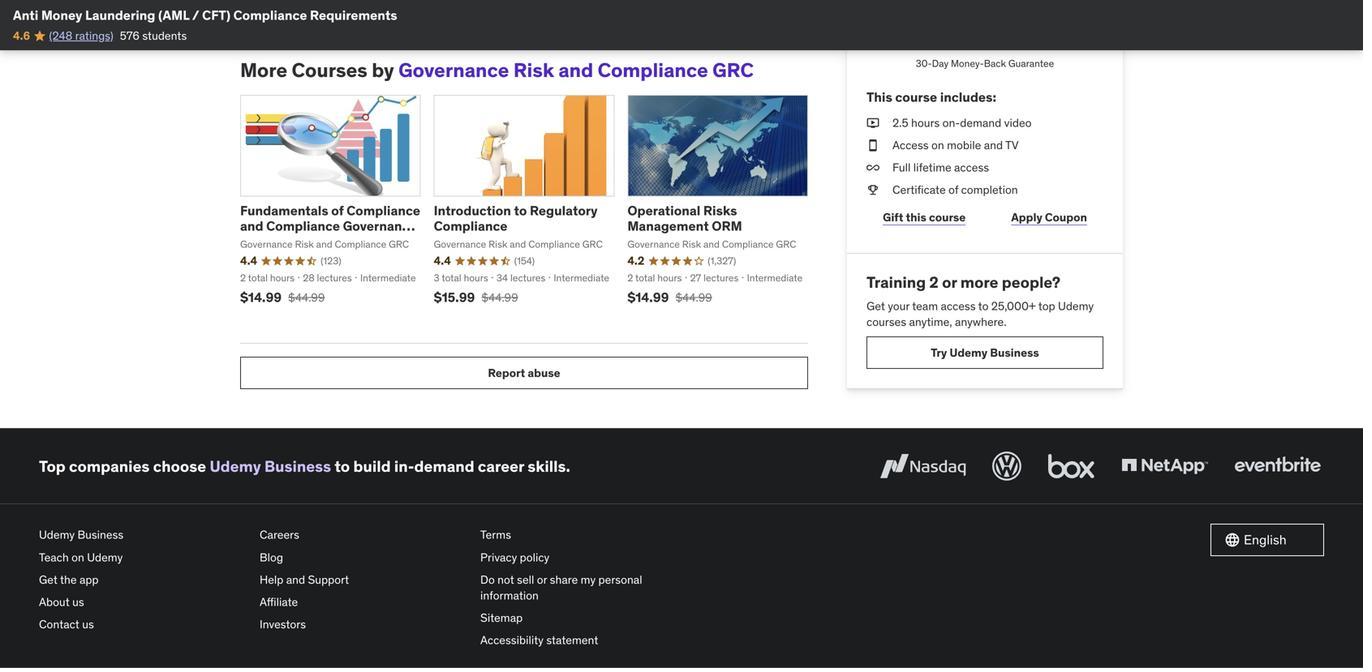 Task type: locate. For each thing, give the bounding box(es) containing it.
xsmall image
[[867, 115, 880, 131], [867, 138, 880, 153], [867, 160, 880, 176]]

and inside fundamentals of compliance and compliance governance model
[[240, 218, 263, 235]]

careers blog help and support affiliate investors
[[260, 528, 349, 632]]

2 horizontal spatial 2
[[930, 273, 939, 292]]

to up anywhere.
[[978, 299, 989, 314]]

1 vertical spatial or
[[537, 573, 547, 587]]

1 $14.99 from the left
[[240, 289, 282, 306]]

4.4 up "3" in the left top of the page
[[434, 254, 451, 268]]

volkswagen image
[[989, 449, 1025, 485]]

business up careers
[[264, 457, 331, 476]]

2 vertical spatial to
[[335, 457, 350, 476]]

2 for operational risks management orm
[[628, 272, 633, 284]]

total down model on the top
[[248, 272, 268, 284]]

2 horizontal spatial $44.99
[[676, 291, 712, 305]]

2 4.4 from the left
[[434, 254, 451, 268]]

$44.99 down 34
[[482, 291, 518, 305]]

total for operational risks management orm
[[635, 272, 655, 284]]

intermediate left "3" in the left top of the page
[[360, 272, 416, 284]]

2 total hours for operational risks management orm
[[628, 272, 682, 284]]

25,000+
[[992, 299, 1036, 314]]

or right "sell"
[[537, 573, 547, 587]]

xsmall image for full
[[867, 160, 880, 176]]

udemy inside training 2 or more people? get your team access to 25,000+ top udemy courses anytime, anywhere.
[[1058, 299, 1094, 314]]

mobile
[[947, 138, 981, 153]]

0 horizontal spatial $14.99
[[240, 289, 282, 306]]

0 horizontal spatial lectures
[[317, 272, 352, 284]]

1 vertical spatial xsmall image
[[867, 138, 880, 153]]

us right about
[[72, 595, 84, 610]]

and inside introduction to regulatory compliance governance risk and compliance grc
[[510, 238, 526, 251]]

my
[[581, 573, 596, 587]]

not
[[498, 573, 514, 587]]

3 total from the left
[[635, 272, 655, 284]]

1 vertical spatial on
[[72, 550, 84, 565]]

access down mobile
[[954, 160, 989, 175]]

0 vertical spatial to
[[514, 202, 527, 219]]

anytime,
[[909, 315, 952, 330]]

0 vertical spatial of
[[949, 183, 959, 197]]

xsmall image up xsmall image
[[867, 160, 880, 176]]

3 xsmall image from the top
[[867, 160, 880, 176]]

2 vertical spatial business
[[77, 528, 124, 543]]

udemy right top
[[1058, 299, 1094, 314]]

(248
[[49, 28, 72, 43]]

1 intermediate from the left
[[360, 272, 416, 284]]

3 lectures from the left
[[704, 272, 739, 284]]

grc inside introduction to regulatory compliance governance risk and compliance grc
[[582, 238, 603, 251]]

total
[[248, 272, 268, 284], [442, 272, 462, 284], [635, 272, 655, 284]]

$14.99 $44.99 down 28
[[240, 289, 325, 306]]

udemy business link up get the app link
[[39, 524, 247, 547]]

xsmall image down the this
[[867, 115, 880, 131]]

0 horizontal spatial on
[[72, 550, 84, 565]]

154 reviews element
[[514, 255, 535, 268]]

(123)
[[321, 255, 341, 267]]

1 horizontal spatial to
[[514, 202, 527, 219]]

0 vertical spatial business
[[990, 346, 1039, 360]]

demand left career
[[414, 457, 475, 476]]

1 vertical spatial to
[[978, 299, 989, 314]]

accessibility
[[480, 634, 544, 648]]

of for certificate
[[949, 183, 959, 197]]

$14.99 $44.99
[[240, 289, 325, 306], [628, 289, 712, 306]]

xsmall image
[[867, 182, 880, 198]]

governance
[[399, 58, 509, 82], [343, 218, 417, 235], [240, 238, 293, 251], [434, 238, 486, 251], [628, 238, 680, 251]]

of inside fundamentals of compliance and compliance governance model
[[331, 202, 344, 219]]

1 vertical spatial udemy business link
[[39, 524, 247, 547]]

28
[[303, 272, 315, 284]]

apply
[[1012, 210, 1043, 225]]

show all reviews
[[251, 9, 341, 24]]

or left more
[[942, 273, 957, 292]]

intermediate for fundamentals of compliance and compliance governance model
[[360, 272, 416, 284]]

0 horizontal spatial intermediate
[[360, 272, 416, 284]]

1 $44.99 from the left
[[288, 291, 325, 305]]

guarantee
[[1009, 57, 1054, 70]]

video
[[1004, 116, 1032, 130]]

0 horizontal spatial 2
[[240, 272, 246, 284]]

1 vertical spatial of
[[331, 202, 344, 219]]

1 horizontal spatial business
[[264, 457, 331, 476]]

courses
[[867, 315, 907, 330]]

2 horizontal spatial intermediate
[[747, 272, 803, 284]]

careers link
[[260, 524, 467, 547]]

0 vertical spatial udemy business link
[[210, 457, 331, 476]]

governance inside operational risks management orm governance risk and compliance grc
[[628, 238, 680, 251]]

4.4
[[240, 254, 257, 268], [434, 254, 451, 268]]

0 horizontal spatial 4.4
[[240, 254, 257, 268]]

1 4.4 from the left
[[240, 254, 257, 268]]

1 horizontal spatial total
[[442, 272, 462, 284]]

0 vertical spatial xsmall image
[[867, 115, 880, 131]]

total down 4.2 on the top
[[635, 272, 655, 284]]

or inside training 2 or more people? get your team access to 25,000+ top udemy courses anytime, anywhere.
[[942, 273, 957, 292]]

terms
[[480, 528, 511, 543]]

get left the
[[39, 573, 58, 587]]

all
[[284, 9, 297, 24]]

blog
[[260, 550, 283, 565]]

risk inside introduction to regulatory compliance governance risk and compliance grc
[[489, 238, 508, 251]]

career
[[478, 457, 524, 476]]

1 horizontal spatial lectures
[[510, 272, 545, 284]]

hours right the 2.5
[[911, 116, 940, 130]]

hours left 28
[[270, 272, 295, 284]]

on right teach
[[72, 550, 84, 565]]

2 intermediate from the left
[[554, 272, 609, 284]]

try udemy business link
[[867, 337, 1104, 369]]

2 horizontal spatial to
[[978, 299, 989, 314]]

$14.99 $44.99 for fundamentals of compliance and compliance governance model
[[240, 289, 325, 306]]

udemy business link up careers
[[210, 457, 331, 476]]

0 horizontal spatial demand
[[414, 457, 475, 476]]

do not sell or share my personal information button
[[480, 569, 688, 607]]

report abuse
[[488, 366, 560, 380]]

full lifetime access
[[893, 160, 989, 175]]

0 vertical spatial demand
[[960, 116, 1002, 130]]

1 horizontal spatial $44.99
[[482, 291, 518, 305]]

1 horizontal spatial or
[[942, 273, 957, 292]]

udemy business link
[[210, 457, 331, 476], [39, 524, 247, 547]]

1 vertical spatial get
[[39, 573, 58, 587]]

get up courses
[[867, 299, 885, 314]]

course down certificate of completion
[[929, 210, 966, 225]]

grc
[[713, 58, 754, 82], [389, 238, 409, 251], [582, 238, 603, 251], [776, 238, 796, 251]]

0 horizontal spatial total
[[248, 272, 268, 284]]

udemy right choose
[[210, 457, 261, 476]]

2 vertical spatial xsmall image
[[867, 160, 880, 176]]

123 reviews element
[[321, 255, 341, 268]]

1 horizontal spatial intermediate
[[554, 272, 609, 284]]

governance risk and compliance grc link
[[399, 58, 754, 82]]

governance up governance risk and compliance grc
[[343, 218, 417, 235]]

xsmall image left access
[[867, 138, 880, 153]]

hours left 27
[[658, 272, 682, 284]]

2 down 4.2 on the top
[[628, 272, 633, 284]]

completion
[[961, 183, 1018, 197]]

to
[[514, 202, 527, 219], [978, 299, 989, 314], [335, 457, 350, 476]]

governance right by at the left top
[[399, 58, 509, 82]]

us
[[72, 595, 84, 610], [82, 618, 94, 632]]

back
[[984, 57, 1006, 70]]

english button
[[1211, 524, 1324, 557]]

business down anywhere.
[[990, 346, 1039, 360]]

fundamentals of compliance and compliance governance model
[[240, 202, 420, 250]]

investors
[[260, 618, 306, 632]]

to left build
[[335, 457, 350, 476]]

1 $14.99 $44.99 from the left
[[240, 289, 325, 306]]

compliance
[[233, 7, 307, 24], [598, 58, 708, 82], [347, 202, 420, 219], [266, 218, 340, 235], [434, 218, 508, 235], [335, 238, 386, 251], [528, 238, 580, 251], [722, 238, 774, 251]]

2 up team
[[930, 273, 939, 292]]

2 total hours down 4.2 on the top
[[628, 272, 682, 284]]

2 $14.99 $44.99 from the left
[[628, 289, 712, 306]]

2 total hours for fundamentals of compliance and compliance governance model
[[240, 272, 295, 284]]

2 total hours down model on the top
[[240, 272, 295, 284]]

to left regulatory
[[514, 202, 527, 219]]

report abuse button
[[240, 357, 808, 390]]

this course includes:
[[867, 89, 997, 106]]

1 lectures from the left
[[317, 272, 352, 284]]

lifetime
[[914, 160, 952, 175]]

grc inside operational risks management orm governance risk and compliance grc
[[776, 238, 796, 251]]

0 horizontal spatial 2 total hours
[[240, 272, 295, 284]]

0 horizontal spatial $44.99
[[288, 291, 325, 305]]

courses
[[292, 58, 368, 82]]

course
[[895, 89, 937, 106], [929, 210, 966, 225]]

xsmall image for 2.5
[[867, 115, 880, 131]]

hours up $15.99 $44.99
[[464, 272, 488, 284]]

3
[[434, 272, 440, 284]]

governance up 3 total hours
[[434, 238, 486, 251]]

1 horizontal spatial $14.99 $44.99
[[628, 289, 712, 306]]

30-day money-back guarantee
[[916, 57, 1054, 70]]

$14.99 down model on the top
[[240, 289, 282, 306]]

$44.99 down 27
[[676, 291, 712, 305]]

1 horizontal spatial 2
[[628, 272, 633, 284]]

1 vertical spatial access
[[941, 299, 976, 314]]

2 horizontal spatial total
[[635, 272, 655, 284]]

1 2 total hours from the left
[[240, 272, 295, 284]]

1 horizontal spatial $14.99
[[628, 289, 669, 306]]

2 lectures from the left
[[510, 272, 545, 284]]

us right contact
[[82, 618, 94, 632]]

compliance inside operational risks management orm governance risk and compliance grc
[[722, 238, 774, 251]]

risks
[[703, 202, 737, 219]]

access
[[954, 160, 989, 175], [941, 299, 976, 314]]

4.2
[[628, 254, 645, 268]]

try udemy business
[[931, 346, 1039, 360]]

1 horizontal spatial 2 total hours
[[628, 272, 682, 284]]

business up app
[[77, 528, 124, 543]]

get inside udemy business teach on udemy get the app about us contact us
[[39, 573, 58, 587]]

and inside operational risks management orm governance risk and compliance grc
[[704, 238, 720, 251]]

1 vertical spatial business
[[264, 457, 331, 476]]

1 total from the left
[[248, 272, 268, 284]]

of up governance risk and compliance grc
[[331, 202, 344, 219]]

business
[[990, 346, 1039, 360], [264, 457, 331, 476], [77, 528, 124, 543]]

$44.99 inside $15.99 $44.99
[[482, 291, 518, 305]]

intermediate right 34 lectures
[[554, 272, 609, 284]]

lectures down 123 reviews element
[[317, 272, 352, 284]]

2 xsmall image from the top
[[867, 138, 880, 153]]

of for fundamentals
[[331, 202, 344, 219]]

tv
[[1006, 138, 1019, 153]]

risk inside operational risks management orm governance risk and compliance grc
[[682, 238, 701, 251]]

governance inside introduction to regulatory compliance governance risk and compliance grc
[[434, 238, 486, 251]]

1 horizontal spatial 4.4
[[434, 254, 451, 268]]

access up anywhere.
[[941, 299, 976, 314]]

demand up mobile
[[960, 116, 1002, 130]]

0 horizontal spatial get
[[39, 573, 58, 587]]

and inside 'careers blog help and support affiliate investors'
[[286, 573, 305, 587]]

1 horizontal spatial get
[[867, 299, 885, 314]]

2 2 total hours from the left
[[628, 272, 682, 284]]

money-
[[951, 57, 984, 70]]

2 $44.99 from the left
[[482, 291, 518, 305]]

on up the "full lifetime access"
[[932, 138, 944, 153]]

0 vertical spatial or
[[942, 273, 957, 292]]

2 horizontal spatial lectures
[[704, 272, 739, 284]]

$14.99 $44.99 down 27
[[628, 289, 712, 306]]

1 horizontal spatial of
[[949, 183, 959, 197]]

build
[[353, 457, 391, 476]]

2 horizontal spatial business
[[990, 346, 1039, 360]]

0 horizontal spatial of
[[331, 202, 344, 219]]

governance down management
[[628, 238, 680, 251]]

2 down model on the top
[[240, 272, 246, 284]]

4.4 down model on the top
[[240, 254, 257, 268]]

1 horizontal spatial on
[[932, 138, 944, 153]]

intermediate right 27 lectures
[[747, 272, 803, 284]]

3 intermediate from the left
[[747, 272, 803, 284]]

0 horizontal spatial $14.99 $44.99
[[240, 289, 325, 306]]

0 horizontal spatial business
[[77, 528, 124, 543]]

2
[[240, 272, 246, 284], [628, 272, 633, 284], [930, 273, 939, 292]]

sitemap link
[[480, 607, 688, 630]]

on
[[932, 138, 944, 153], [72, 550, 84, 565]]

2 $14.99 from the left
[[628, 289, 669, 306]]

course up the 2.5
[[895, 89, 937, 106]]

statement
[[546, 634, 598, 648]]

lectures down 154 reviews element
[[510, 272, 545, 284]]

0 horizontal spatial or
[[537, 573, 547, 587]]

$14.99 down 4.2 on the top
[[628, 289, 669, 306]]

or
[[942, 273, 957, 292], [537, 573, 547, 587]]

business inside udemy business teach on udemy get the app about us contact us
[[77, 528, 124, 543]]

3 $44.99 from the left
[[676, 291, 712, 305]]

of down the "full lifetime access"
[[949, 183, 959, 197]]

certificate of completion
[[893, 183, 1018, 197]]

$14.99 $44.99 for operational risks management orm
[[628, 289, 712, 306]]

total right "3" in the left top of the page
[[442, 272, 462, 284]]

udemy up teach
[[39, 528, 75, 543]]

affiliate
[[260, 595, 298, 610]]

2 total from the left
[[442, 272, 462, 284]]

help and support link
[[260, 569, 467, 592]]

training
[[867, 273, 926, 292]]

show all reviews button
[[240, 0, 351, 33]]

ratings)
[[75, 28, 113, 43]]

investors link
[[260, 614, 467, 636]]

$44.99 down 28
[[288, 291, 325, 305]]

lectures down 1327 reviews element
[[704, 272, 739, 284]]

hours for operational risks management orm
[[658, 272, 682, 284]]

teach
[[39, 550, 69, 565]]

$44.99
[[288, 291, 325, 305], [482, 291, 518, 305], [676, 291, 712, 305]]

1 vertical spatial demand
[[414, 457, 475, 476]]

gift this course
[[883, 210, 966, 225]]

sell
[[517, 573, 534, 587]]

$15.99
[[434, 289, 475, 306]]

1 xsmall image from the top
[[867, 115, 880, 131]]

get inside training 2 or more people? get your team access to 25,000+ top udemy courses anytime, anywhere.
[[867, 299, 885, 314]]

model
[[240, 234, 279, 250]]

0 vertical spatial get
[[867, 299, 885, 314]]



Task type: describe. For each thing, give the bounding box(es) containing it.
1 horizontal spatial demand
[[960, 116, 1002, 130]]

0 vertical spatial course
[[895, 89, 937, 106]]

your
[[888, 299, 910, 314]]

intermediate for operational risks management orm
[[747, 272, 803, 284]]

0 vertical spatial us
[[72, 595, 84, 610]]

careers
[[260, 528, 299, 543]]

(154)
[[514, 255, 535, 267]]

udemy business teach on udemy get the app about us contact us
[[39, 528, 124, 632]]

total for fundamentals of compliance and compliance governance model
[[248, 272, 268, 284]]

gift
[[883, 210, 904, 225]]

requirements
[[310, 7, 397, 24]]

fundamentals
[[240, 202, 328, 219]]

operational risks management orm link
[[628, 202, 742, 235]]

to inside training 2 or more people? get your team access to 25,000+ top udemy courses anytime, anywhere.
[[978, 299, 989, 314]]

$44.99 for operational risks management orm
[[676, 291, 712, 305]]

small image
[[1225, 533, 1241, 549]]

or inside terms privacy policy do not sell or share my personal information sitemap accessibility statement
[[537, 573, 547, 587]]

4.4 for fundamentals of compliance and compliance governance model
[[240, 254, 257, 268]]

udemy up app
[[87, 550, 123, 565]]

top companies choose udemy business to build in-demand career skills.
[[39, 457, 570, 476]]

governance risk and compliance grc
[[240, 238, 409, 251]]

terms privacy policy do not sell or share my personal information sitemap accessibility statement
[[480, 528, 642, 648]]

report
[[488, 366, 525, 380]]

privacy policy link
[[480, 547, 688, 569]]

lectures for fundamentals of compliance and compliance governance model
[[317, 272, 352, 284]]

(1,327)
[[708, 255, 736, 267]]

to inside introduction to regulatory compliance governance risk and compliance grc
[[514, 202, 527, 219]]

cft)
[[202, 7, 231, 24]]

34
[[497, 272, 508, 284]]

includes:
[[940, 89, 997, 106]]

the
[[60, 573, 77, 587]]

access inside training 2 or more people? get your team access to 25,000+ top udemy courses anytime, anywhere.
[[941, 299, 976, 314]]

$14.99 for operational risks management orm
[[628, 289, 669, 306]]

apply coupon button
[[995, 201, 1104, 234]]

more
[[961, 273, 999, 292]]

support
[[308, 573, 349, 587]]

affiliate link
[[260, 592, 467, 614]]

1327 reviews element
[[708, 255, 736, 268]]

get the app link
[[39, 569, 247, 592]]

contact
[[39, 618, 79, 632]]

intermediate for introduction to regulatory compliance
[[554, 272, 609, 284]]

introduction to regulatory compliance governance risk and compliance grc
[[434, 202, 603, 251]]

app
[[79, 573, 99, 587]]

companies
[[69, 457, 150, 476]]

$44.99 for fundamentals of compliance and compliance governance model
[[288, 291, 325, 305]]

terms link
[[480, 524, 688, 547]]

more courses by governance risk and compliance grc
[[240, 58, 754, 82]]

governance down fundamentals
[[240, 238, 293, 251]]

introduction to regulatory compliance link
[[434, 202, 598, 235]]

anywhere.
[[955, 315, 1007, 330]]

contact us link
[[39, 614, 247, 636]]

total for introduction to regulatory compliance
[[442, 272, 462, 284]]

privacy
[[480, 550, 517, 565]]

more
[[240, 58, 287, 82]]

netapp image
[[1118, 449, 1212, 485]]

2 inside training 2 or more people? get your team access to 25,000+ top udemy courses anytime, anywhere.
[[930, 273, 939, 292]]

in-
[[394, 457, 414, 476]]

laundering
[[85, 7, 155, 24]]

teach on udemy link
[[39, 547, 247, 569]]

576 students
[[120, 28, 187, 43]]

money
[[41, 7, 82, 24]]

3 total hours
[[434, 272, 488, 284]]

anti
[[13, 7, 38, 24]]

operational
[[628, 202, 701, 219]]

$44.99 for introduction to regulatory compliance
[[482, 291, 518, 305]]

xsmall image for access
[[867, 138, 880, 153]]

0 vertical spatial access
[[954, 160, 989, 175]]

do
[[480, 573, 495, 587]]

0 horizontal spatial to
[[335, 457, 350, 476]]

full
[[893, 160, 911, 175]]

choose
[[153, 457, 206, 476]]

hours for fundamentals of compliance and compliance governance model
[[270, 272, 295, 284]]

2 for fundamentals of compliance and compliance governance model
[[240, 272, 246, 284]]

reviews
[[299, 9, 341, 24]]

top
[[39, 457, 66, 476]]

lectures for introduction to regulatory compliance
[[510, 272, 545, 284]]

$15.99 $44.99
[[434, 289, 518, 306]]

business inside try udemy business link
[[990, 346, 1039, 360]]

on inside udemy business teach on udemy get the app about us contact us
[[72, 550, 84, 565]]

management
[[628, 218, 709, 235]]

4.4 for introduction to regulatory compliance
[[434, 254, 451, 268]]

orm
[[712, 218, 742, 235]]

about us link
[[39, 592, 247, 614]]

eventbrite image
[[1231, 449, 1324, 485]]

governance inside fundamentals of compliance and compliance governance model
[[343, 218, 417, 235]]

1 vertical spatial course
[[929, 210, 966, 225]]

access on mobile and tv
[[893, 138, 1019, 153]]

gift this course link
[[867, 201, 982, 234]]

on-
[[943, 116, 960, 130]]

by
[[372, 58, 394, 82]]

box image
[[1044, 449, 1099, 485]]

english
[[1244, 532, 1287, 549]]

get for training
[[867, 299, 885, 314]]

sitemap
[[480, 611, 523, 626]]

information
[[480, 589, 539, 603]]

top
[[1039, 299, 1056, 314]]

lectures for operational risks management orm
[[704, 272, 739, 284]]

this
[[906, 210, 927, 225]]

28 lectures
[[303, 272, 352, 284]]

students
[[142, 28, 187, 43]]

show
[[251, 9, 281, 24]]

fundamentals of compliance and compliance governance model link
[[240, 202, 420, 250]]

get for udemy
[[39, 573, 58, 587]]

udemy right try
[[950, 346, 988, 360]]

people?
[[1002, 273, 1061, 292]]

1 vertical spatial us
[[82, 618, 94, 632]]

about
[[39, 595, 70, 610]]

$14.99 for fundamentals of compliance and compliance governance model
[[240, 289, 282, 306]]

2.5
[[893, 116, 909, 130]]

personal
[[599, 573, 642, 587]]

nasdaq image
[[876, 449, 970, 485]]

team
[[912, 299, 938, 314]]

hours for introduction to regulatory compliance
[[464, 272, 488, 284]]

2.5 hours on-demand video
[[893, 116, 1032, 130]]

day
[[932, 57, 949, 70]]

skills.
[[528, 457, 570, 476]]

0 vertical spatial on
[[932, 138, 944, 153]]

34 lectures
[[497, 272, 545, 284]]



Task type: vqa. For each thing, say whether or not it's contained in the screenshot.
Instructor
no



